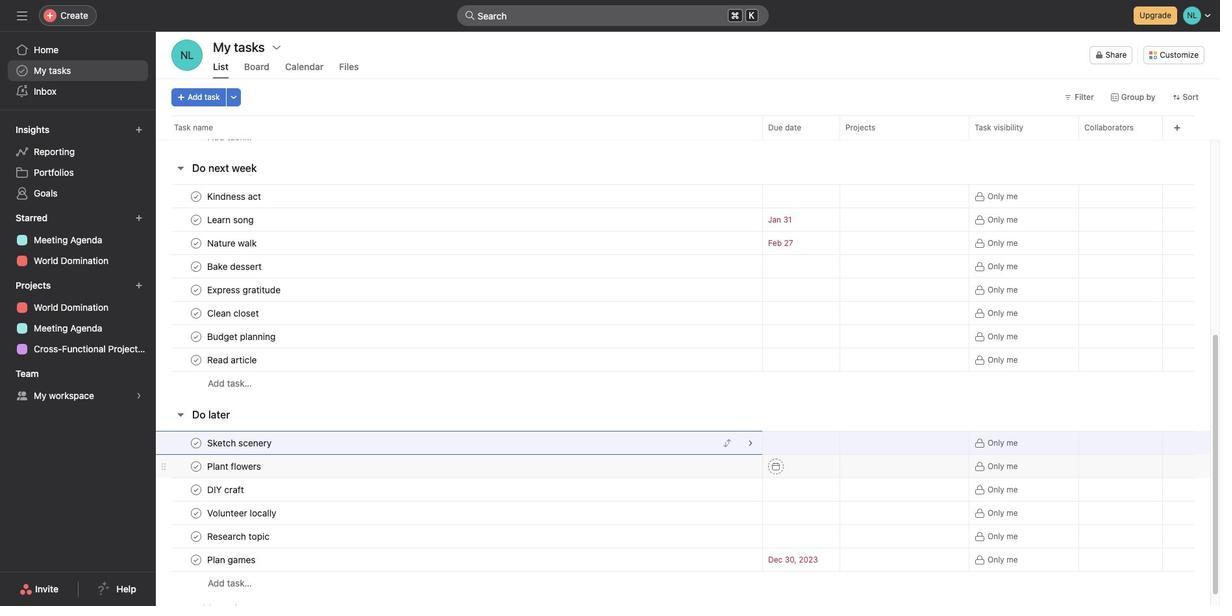 Task type: locate. For each thing, give the bounding box(es) containing it.
mark complete checkbox inside nature walk cell
[[188, 235, 204, 251]]

3 task name text field from the top
[[205, 460, 265, 473]]

mark complete image for plant flowers cell
[[188, 459, 204, 475]]

2 vertical spatial task name text field
[[205, 460, 265, 473]]

2 mark complete checkbox from the top
[[188, 329, 204, 345]]

mark complete image inside nature walk cell
[[188, 235, 204, 251]]

global element
[[0, 32, 156, 110]]

3 task name text field from the top
[[205, 260, 266, 273]]

1 task name text field from the top
[[205, 237, 261, 250]]

linked projects for kindness act cell
[[840, 184, 970, 209]]

mark complete checkbox inside express gratitude cell
[[188, 282, 204, 298]]

1 mark complete checkbox from the top
[[188, 189, 204, 204]]

17 row from the top
[[156, 548, 1211, 572]]

2 task name text field from the top
[[205, 307, 263, 320]]

task name text field inside the sketch scenery cell
[[205, 437, 276, 450]]

2 mark complete checkbox from the top
[[188, 235, 204, 251]]

linked projects for budget planning cell
[[840, 325, 970, 349]]

mark complete checkbox inside plant flowers cell
[[188, 459, 204, 475]]

mark complete checkbox inside read article cell
[[188, 352, 204, 368]]

diy craft cell
[[156, 478, 763, 502]]

1 vertical spatial task name text field
[[205, 307, 263, 320]]

new insights image
[[135, 126, 143, 134]]

mark complete checkbox inside the learn song cell
[[188, 212, 204, 228]]

mark complete image for mark complete checkbox inside the diy craft "cell"
[[188, 482, 204, 498]]

collapse task list for this group image
[[175, 163, 186, 173]]

4 mark complete checkbox from the top
[[188, 436, 204, 451]]

2 task name text field from the top
[[205, 213, 258, 226]]

7 mark complete image from the top
[[188, 529, 204, 545]]

mark complete checkbox inside the plan games cell
[[188, 552, 204, 568]]

mark complete image for the learn song cell
[[188, 212, 204, 228]]

mark complete checkbox for kindness act cell
[[188, 189, 204, 204]]

teams element
[[0, 362, 156, 409]]

task name text field inside diy craft "cell"
[[205, 484, 248, 497]]

Task name text field
[[205, 190, 265, 203], [205, 213, 258, 226], [205, 260, 266, 273], [205, 284, 285, 297], [205, 330, 280, 343], [205, 354, 261, 367], [205, 437, 276, 450], [205, 484, 248, 497], [205, 507, 280, 520], [205, 530, 274, 543], [205, 554, 260, 567]]

more actions image
[[230, 94, 238, 101]]

2 row from the top
[[156, 125, 1211, 149]]

task name text field for mark complete option in research topic cell
[[205, 530, 274, 543]]

2 mark complete image from the top
[[188, 282, 204, 298]]

mark complete checkbox inside research topic cell
[[188, 529, 204, 545]]

insights element
[[0, 118, 156, 207]]

1 mark complete checkbox from the top
[[188, 212, 204, 228]]

collapse task list for this group image
[[175, 410, 186, 420]]

4 row from the top
[[156, 208, 1211, 232]]

10 row from the top
[[156, 348, 1211, 372]]

mark complete checkbox for plant flowers cell
[[188, 459, 204, 475]]

5 mark complete image from the top
[[188, 436, 204, 451]]

row
[[156, 116, 1221, 140], [156, 125, 1211, 149], [156, 184, 1211, 209], [156, 208, 1211, 232], [156, 231, 1211, 255], [156, 255, 1211, 279], [156, 278, 1211, 302], [156, 301, 1211, 325], [156, 325, 1211, 349], [156, 348, 1211, 372], [156, 372, 1211, 396], [156, 431, 1211, 455], [156, 455, 1211, 479], [156, 478, 1211, 502], [156, 501, 1211, 526], [156, 525, 1211, 549], [156, 548, 1211, 572], [156, 572, 1211, 596]]

budget planning cell
[[156, 325, 763, 349]]

task name text field inside the plan games cell
[[205, 554, 260, 567]]

mark complete image inside budget planning cell
[[188, 329, 204, 345]]

mark complete checkbox inside the sketch scenery cell
[[188, 436, 204, 451]]

mark complete image for mark complete checkbox inside read article cell
[[188, 352, 204, 368]]

Mark complete checkbox
[[188, 189, 204, 204], [188, 329, 204, 345], [188, 352, 204, 368], [188, 436, 204, 451], [188, 459, 204, 475], [188, 482, 204, 498]]

3 mark complete image from the top
[[188, 329, 204, 345]]

task name text field inside budget planning cell
[[205, 330, 280, 343]]

mark complete image inside read article cell
[[188, 352, 204, 368]]

7 mark complete checkbox from the top
[[188, 529, 204, 545]]

5 mark complete checkbox from the top
[[188, 306, 204, 321]]

mark complete image
[[188, 212, 204, 228], [188, 235, 204, 251], [188, 259, 204, 274], [188, 306, 204, 321], [188, 436, 204, 451], [188, 459, 204, 475]]

express gratitude cell
[[156, 278, 763, 302]]

8 task name text field from the top
[[205, 484, 248, 497]]

clean closet cell
[[156, 301, 763, 325]]

read article cell
[[156, 348, 763, 372]]

mark complete image inside the plan games cell
[[188, 552, 204, 568]]

linked projects for learn song cell
[[840, 208, 970, 232]]

nature walk cell
[[156, 231, 763, 255]]

header do later tree grid
[[156, 431, 1211, 596]]

Search tasks, projects, and more text field
[[457, 5, 769, 26]]

linked projects for nature walk cell
[[840, 231, 970, 255]]

task name text field inside read article cell
[[205, 354, 261, 367]]

task name text field inside research topic cell
[[205, 530, 274, 543]]

hide sidebar image
[[17, 10, 27, 21]]

task name text field for mark complete option inside the the plan games cell
[[205, 554, 260, 567]]

mark complete checkbox inside bake dessert cell
[[188, 259, 204, 274]]

3 mark complete checkbox from the top
[[188, 259, 204, 274]]

mark complete image inside research topic cell
[[188, 529, 204, 545]]

mark complete checkbox for read article cell
[[188, 352, 204, 368]]

task name text field inside plant flowers cell
[[205, 460, 265, 473]]

8 mark complete checkbox from the top
[[188, 552, 204, 568]]

add items to starred image
[[135, 214, 143, 222]]

mark complete checkbox for volunteer locally cell
[[188, 506, 204, 521]]

5 task name text field from the top
[[205, 330, 280, 343]]

4 mark complete checkbox from the top
[[188, 282, 204, 298]]

3 mark complete checkbox from the top
[[188, 352, 204, 368]]

9 task name text field from the top
[[205, 507, 280, 520]]

mark complete image inside volunteer locally cell
[[188, 506, 204, 521]]

2 mark complete image from the top
[[188, 235, 204, 251]]

linked projects for plant flowers cell
[[840, 455, 970, 479]]

linked projects for bake dessert cell
[[840, 255, 970, 279]]

1 task name text field from the top
[[205, 190, 265, 203]]

view profile settings image
[[171, 40, 203, 71]]

6 mark complete checkbox from the top
[[188, 482, 204, 498]]

task name text field inside nature walk cell
[[205, 237, 261, 250]]

mark complete checkbox for the sketch scenery cell
[[188, 436, 204, 451]]

5 mark complete image from the top
[[188, 482, 204, 498]]

task name text field for mark complete checkbox inside read article cell
[[205, 354, 261, 367]]

6 mark complete image from the top
[[188, 506, 204, 521]]

starred element
[[0, 207, 156, 274]]

plant flowers cell
[[156, 455, 763, 479]]

mark complete image inside the learn song cell
[[188, 212, 204, 228]]

1 mark complete image from the top
[[188, 189, 204, 204]]

mark complete image for nature walk cell
[[188, 235, 204, 251]]

None field
[[457, 5, 769, 26]]

6 mark complete image from the top
[[188, 459, 204, 475]]

16 row from the top
[[156, 525, 1211, 549]]

mark complete checkbox inside kindness act cell
[[188, 189, 204, 204]]

11 task name text field from the top
[[205, 554, 260, 567]]

mark complete image inside kindness act cell
[[188, 189, 204, 204]]

mark complete image inside clean closet cell
[[188, 306, 204, 321]]

task name text field for mark complete option in bake dessert cell
[[205, 260, 266, 273]]

mark complete image for mark complete checkbox within budget planning cell
[[188, 329, 204, 345]]

11 row from the top
[[156, 372, 1211, 396]]

task name text field inside the learn song cell
[[205, 213, 258, 226]]

6 mark complete checkbox from the top
[[188, 506, 204, 521]]

task name text field inside bake dessert cell
[[205, 260, 266, 273]]

3 mark complete image from the top
[[188, 259, 204, 274]]

8 mark complete image from the top
[[188, 552, 204, 568]]

task name text field inside volunteer locally cell
[[205, 507, 280, 520]]

task name text field inside clean closet cell
[[205, 307, 263, 320]]

mark complete checkbox inside clean closet cell
[[188, 306, 204, 321]]

4 mark complete image from the top
[[188, 306, 204, 321]]

mark complete image
[[188, 189, 204, 204], [188, 282, 204, 298], [188, 329, 204, 345], [188, 352, 204, 368], [188, 482, 204, 498], [188, 506, 204, 521], [188, 529, 204, 545], [188, 552, 204, 568]]

10 task name text field from the top
[[205, 530, 274, 543]]

6 task name text field from the top
[[205, 354, 261, 367]]

7 row from the top
[[156, 278, 1211, 302]]

1 mark complete image from the top
[[188, 212, 204, 228]]

4 task name text field from the top
[[205, 284, 285, 297]]

task name text field for mark complete option within the learn song cell
[[205, 213, 258, 226]]

mark complete checkbox inside budget planning cell
[[188, 329, 204, 345]]

0 vertical spatial task name text field
[[205, 237, 261, 250]]

kindness act cell
[[156, 184, 763, 209]]

mark complete checkbox for bake dessert cell at top
[[188, 259, 204, 274]]

mark complete checkbox inside volunteer locally cell
[[188, 506, 204, 521]]

7 task name text field from the top
[[205, 437, 276, 450]]

mark complete checkbox for the learn song cell
[[188, 212, 204, 228]]

mark complete image inside bake dessert cell
[[188, 259, 204, 274]]

projects element
[[0, 274, 156, 362]]

3 row from the top
[[156, 184, 1211, 209]]

task name text field inside express gratitude cell
[[205, 284, 285, 297]]

6 row from the top
[[156, 255, 1211, 279]]

mark complete image inside plant flowers cell
[[188, 459, 204, 475]]

add field image
[[1174, 124, 1182, 132]]

research topic cell
[[156, 525, 763, 549]]

mark complete image inside express gratitude cell
[[188, 282, 204, 298]]

task name text field inside kindness act cell
[[205, 190, 265, 203]]

5 mark complete checkbox from the top
[[188, 459, 204, 475]]

linked projects for express gratitude cell
[[840, 278, 970, 302]]

Task name text field
[[205, 237, 261, 250], [205, 307, 263, 320], [205, 460, 265, 473]]

4 mark complete image from the top
[[188, 352, 204, 368]]

12 row from the top
[[156, 431, 1211, 455]]

mark complete checkbox inside diy craft "cell"
[[188, 482, 204, 498]]

task name text field for mark complete checkbox within the plant flowers cell
[[205, 460, 265, 473]]

mark complete image inside diy craft "cell"
[[188, 482, 204, 498]]

Mark complete checkbox
[[188, 212, 204, 228], [188, 235, 204, 251], [188, 259, 204, 274], [188, 282, 204, 298], [188, 306, 204, 321], [188, 506, 204, 521], [188, 529, 204, 545], [188, 552, 204, 568]]



Task type: vqa. For each thing, say whether or not it's contained in the screenshot.
moved
no



Task type: describe. For each thing, give the bounding box(es) containing it.
18 row from the top
[[156, 572, 1211, 596]]

mark complete image for mark complete option in volunteer locally cell
[[188, 506, 204, 521]]

details image
[[747, 439, 755, 447]]

plan games cell
[[156, 548, 763, 572]]

9 row from the top
[[156, 325, 1211, 349]]

header do next week tree grid
[[156, 184, 1211, 396]]

show options image
[[271, 42, 282, 53]]

task name text field for mark complete option in volunteer locally cell
[[205, 507, 280, 520]]

task name text field for mark complete checkbox inside kindness act cell
[[205, 190, 265, 203]]

mark complete checkbox for diy craft "cell"
[[188, 482, 204, 498]]

mark complete image for bake dessert cell at top
[[188, 259, 204, 274]]

task name text field for mark complete checkbox inside the the sketch scenery cell
[[205, 437, 276, 450]]

move tasks between sections image
[[724, 439, 731, 447]]

task name text field for mark complete option within express gratitude cell
[[205, 284, 285, 297]]

mark complete checkbox for research topic cell
[[188, 529, 204, 545]]

task name text field for mark complete option inside nature walk cell
[[205, 237, 261, 250]]

mark complete checkbox for the plan games cell
[[188, 552, 204, 568]]

volunteer locally cell
[[156, 501, 763, 526]]

linked projects for read article cell
[[840, 348, 970, 372]]

linked projects for diy craft cell
[[840, 478, 970, 502]]

8 row from the top
[[156, 301, 1211, 325]]

mark complete image for mark complete option within express gratitude cell
[[188, 282, 204, 298]]

mark complete image for the sketch scenery cell
[[188, 436, 204, 451]]

see details, my workspace image
[[135, 392, 143, 400]]

mark complete image for clean closet cell
[[188, 306, 204, 321]]

mark complete checkbox for clean closet cell
[[188, 306, 204, 321]]

task name text field for mark complete checkbox inside the diy craft "cell"
[[205, 484, 248, 497]]

13 row from the top
[[156, 455, 1211, 479]]

task name text field for mark complete option inside clean closet cell
[[205, 307, 263, 320]]

new project or portfolio image
[[135, 282, 143, 290]]

header do today tree grid
[[156, 0, 1211, 149]]

bake dessert cell
[[156, 255, 763, 279]]

mark complete checkbox for express gratitude cell
[[188, 282, 204, 298]]

mark complete checkbox for budget planning cell
[[188, 329, 204, 345]]

task name text field for mark complete checkbox within budget planning cell
[[205, 330, 280, 343]]

linked projects for clean closet cell
[[840, 301, 970, 325]]

mark complete image for mark complete option in research topic cell
[[188, 529, 204, 545]]

linked projects for plan games cell
[[840, 548, 970, 572]]

mark complete image for mark complete checkbox inside kindness act cell
[[188, 189, 204, 204]]

learn song cell
[[156, 208, 763, 232]]

linked projects for volunteer locally cell
[[840, 501, 970, 526]]

linked projects for research topic cell
[[840, 525, 970, 549]]

mark complete image for mark complete option inside the the plan games cell
[[188, 552, 204, 568]]

sketch scenery cell
[[156, 431, 763, 455]]

mark complete checkbox for nature walk cell
[[188, 235, 204, 251]]

5 row from the top
[[156, 231, 1211, 255]]

15 row from the top
[[156, 501, 1211, 526]]

1 row from the top
[[156, 116, 1221, 140]]

prominent image
[[465, 10, 475, 21]]

14 row from the top
[[156, 478, 1211, 502]]



